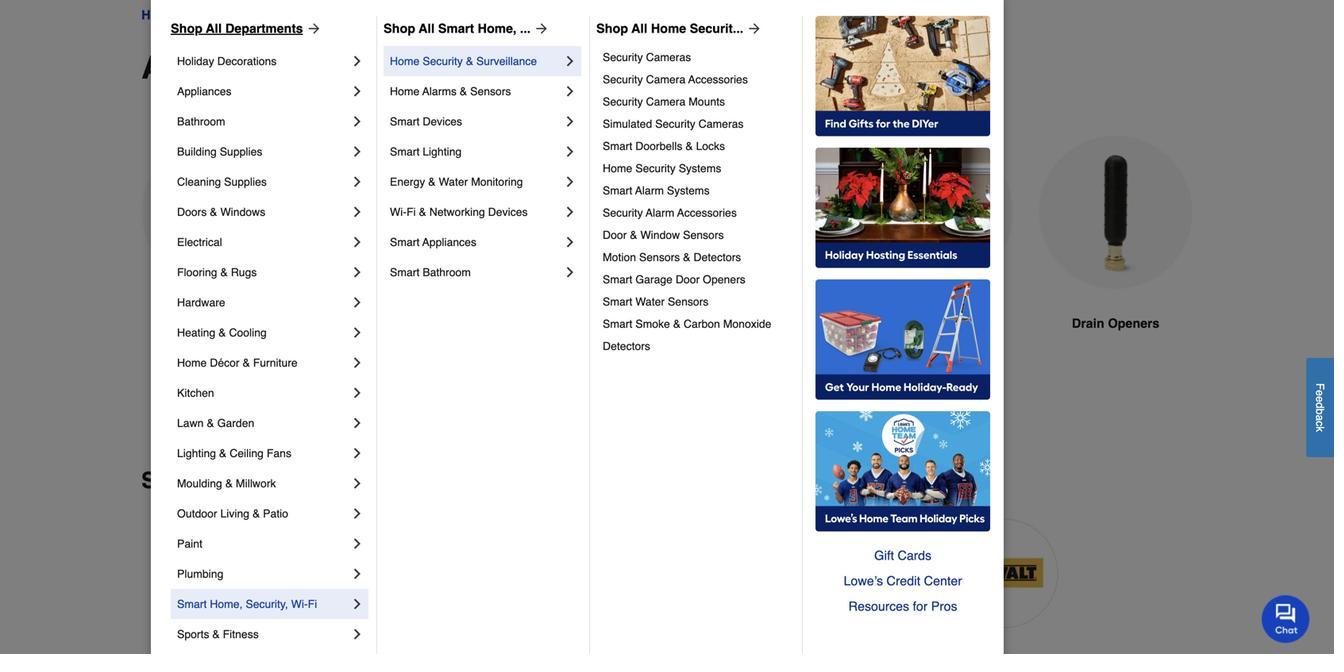 Task type: locate. For each thing, give the bounding box(es) containing it.
security cameras
[[603, 51, 691, 64]]

chevron right image
[[349, 83, 365, 99], [562, 83, 578, 99], [349, 114, 365, 129], [562, 114, 578, 129], [562, 174, 578, 190], [562, 204, 578, 220], [562, 234, 578, 250], [349, 264, 365, 280], [562, 264, 578, 280], [349, 325, 365, 341], [349, 385, 365, 401], [349, 476, 365, 492], [349, 536, 365, 552], [349, 566, 365, 582]]

smart home, security, wi-fi
[[177, 598, 317, 611]]

security up alarms
[[423, 55, 463, 67]]

1 vertical spatial camera
[[646, 95, 686, 108]]

door up motion
[[603, 229, 627, 241]]

machine
[[349, 316, 400, 331]]

1 horizontal spatial water
[[635, 295, 665, 308]]

zep logo. image
[[276, 519, 385, 628]]

lighting up "energy & water monitoring"
[[423, 145, 462, 158]]

0 vertical spatial lighting
[[423, 145, 462, 158]]

plumbing up holiday decorations
[[191, 8, 248, 22]]

building
[[177, 145, 217, 158]]

plungers right departments
[[310, 8, 360, 22]]

by
[[203, 468, 229, 494]]

drain for drain openers
[[1072, 316, 1104, 331]]

openers
[[409, 8, 458, 22], [535, 49, 664, 86], [703, 273, 745, 286], [1108, 316, 1160, 331]]

1 horizontal spatial detectors
[[694, 251, 741, 264]]

shop
[[171, 21, 202, 36], [384, 21, 415, 36], [596, 21, 628, 36]]

0 vertical spatial cameras
[[646, 51, 691, 64]]

devices down alarms
[[423, 115, 462, 128]]

detectors down 'door & window sensors' link
[[694, 251, 741, 264]]

...
[[520, 21, 531, 36]]

furniture
[[253, 357, 298, 369]]

holiday decorations
[[177, 55, 277, 67]]

augers, down shop all departments
[[141, 49, 260, 86]]

1 horizontal spatial devices
[[488, 206, 528, 218]]

0 vertical spatial home,
[[478, 21, 517, 36]]

smart inside 'smart garage door openers' link
[[603, 273, 632, 286]]

smart up energy
[[390, 145, 420, 158]]

sensors down 'smart garage door openers' link
[[668, 295, 709, 308]]

3 shop from the left
[[596, 21, 628, 36]]

shop for shop all departments
[[171, 21, 202, 36]]

smart inside smart home, security, wi-fi link
[[177, 598, 207, 611]]

smart garage door openers link
[[603, 268, 791, 291]]

1 vertical spatial door
[[676, 273, 700, 286]]

water up networking
[[439, 175, 468, 188]]

plumbing
[[191, 8, 248, 22], [177, 568, 223, 580]]

0 vertical spatial accessories
[[688, 73, 748, 86]]

camera up security camera mounts
[[646, 73, 686, 86]]

chevron right image for bathroom
[[349, 114, 365, 129]]

home
[[141, 8, 177, 22], [651, 21, 686, 36], [390, 55, 420, 67], [390, 85, 420, 98], [603, 162, 632, 175], [177, 357, 207, 369]]

door down motion sensors & detectors link
[[676, 273, 700, 286]]

1 shop from the left
[[171, 21, 202, 36]]

gift
[[874, 548, 894, 563]]

3 all from the left
[[631, 21, 647, 36]]

1 vertical spatial devices
[[488, 206, 528, 218]]

security
[[603, 51, 643, 64], [423, 55, 463, 67], [603, 73, 643, 86], [603, 95, 643, 108], [655, 118, 695, 130], [635, 162, 676, 175], [603, 206, 643, 219]]

systems for smart alarm systems
[[667, 184, 710, 197]]

home for home décor & furniture
[[177, 357, 207, 369]]

smart inside 'smart lighting' link
[[390, 145, 420, 158]]

1 camera from the top
[[646, 73, 686, 86]]

smart lighting
[[390, 145, 462, 158]]

0 vertical spatial fi
[[407, 206, 416, 218]]

shop all home securit...
[[596, 21, 743, 36]]

shop all smart home, ...
[[384, 21, 531, 36]]

all inside 'link'
[[206, 21, 222, 36]]

cooling
[[229, 326, 267, 339]]

smart inside smart water sensors link
[[603, 295, 632, 308]]

& inside 'link'
[[212, 628, 220, 641]]

0 horizontal spatial bathroom
[[177, 115, 225, 128]]

smart lighting link
[[390, 137, 562, 167]]

all up 'home security & surveillance'
[[419, 21, 435, 36]]

smart down the simulated at the top of page
[[603, 140, 632, 152]]

1 vertical spatial plumbing link
[[177, 559, 349, 589]]

1 vertical spatial systems
[[667, 184, 710, 197]]

1 horizontal spatial door
[[676, 273, 700, 286]]

appliances
[[177, 85, 231, 98], [422, 236, 476, 249]]

accessories inside security camera accessories link
[[688, 73, 748, 86]]

1 vertical spatial cameras
[[699, 118, 744, 130]]

augers for machine augers
[[403, 316, 447, 331]]

supplies up cleaning supplies
[[220, 145, 262, 158]]

shop up holiday
[[171, 21, 202, 36]]

home for home
[[141, 8, 177, 22]]

camera inside security camera accessories link
[[646, 73, 686, 86]]

0 vertical spatial supplies
[[220, 145, 262, 158]]

a yellow jug of drano commercial line drain cleaner. image
[[500, 136, 654, 290]]

camera for mounts
[[646, 95, 686, 108]]

smart for smart appliances
[[390, 236, 420, 249]]

0 horizontal spatial water
[[439, 175, 468, 188]]

chevron right image for outdoor living & patio
[[349, 506, 365, 522]]

0 vertical spatial camera
[[646, 73, 686, 86]]

0 horizontal spatial lighting
[[177, 447, 216, 460]]

smart inside smart appliances link
[[390, 236, 420, 249]]

all for smart
[[419, 21, 435, 36]]

smart up 'home security & surveillance'
[[438, 21, 474, 36]]

home link
[[141, 6, 177, 25]]

fi
[[407, 206, 416, 218], [308, 598, 317, 611]]

lighting inside "link"
[[177, 447, 216, 460]]

augers, inside augers, plungers & drain openers link
[[262, 8, 306, 22]]

smart down home security systems
[[603, 184, 632, 197]]

gift cards link
[[816, 543, 990, 569]]

smart for smart garage door openers
[[603, 273, 632, 286]]

1 horizontal spatial home,
[[478, 21, 517, 36]]

hand augers link
[[141, 136, 295, 371]]

0 vertical spatial augers,
[[262, 8, 306, 22]]

0 vertical spatial systems
[[679, 162, 721, 175]]

departments
[[225, 21, 303, 36]]

smart devices
[[390, 115, 462, 128]]

security down security cameras
[[603, 73, 643, 86]]

smart alarm systems
[[603, 184, 710, 197]]

arrow right image for shop all departments
[[303, 21, 322, 37]]

1 horizontal spatial shop
[[384, 21, 415, 36]]

1 vertical spatial wi-
[[291, 598, 308, 611]]

0 vertical spatial alarm
[[635, 184, 664, 197]]

motion sensors & detectors
[[603, 251, 741, 264]]

camera inside security camera mounts link
[[646, 95, 686, 108]]

0 horizontal spatial home,
[[210, 598, 243, 611]]

smart up cleaners
[[603, 295, 632, 308]]

security camera mounts
[[603, 95, 725, 108]]

heating & cooling link
[[177, 318, 349, 348]]

flooring
[[177, 266, 217, 279]]

chevron right image for moulding & millwork
[[349, 476, 365, 492]]

cobra logo. image
[[545, 519, 654, 628]]

chevron right image for home security & surveillance
[[562, 53, 578, 69]]

home alarms & sensors
[[390, 85, 511, 98]]

0 vertical spatial door
[[603, 229, 627, 241]]

0 vertical spatial bathroom
[[177, 115, 225, 128]]

1 horizontal spatial appliances
[[422, 236, 476, 249]]

0 horizontal spatial fi
[[308, 598, 317, 611]]

chemicals
[[546, 335, 609, 350]]

home, up sports & fitness
[[210, 598, 243, 611]]

systems up 'smart alarm systems' link
[[679, 162, 721, 175]]

smart appliances
[[390, 236, 476, 249]]

arrow right image
[[303, 21, 322, 37], [743, 21, 763, 37]]

security,
[[246, 598, 288, 611]]

& inside the drain cleaners & chemicals
[[619, 316, 629, 331]]

& inside smart smoke & carbon monoxide detectors
[[673, 318, 681, 330]]

augers, up 'holiday decorations' link
[[262, 8, 306, 22]]

2 camera from the top
[[646, 95, 686, 108]]

millwork
[[236, 477, 276, 490]]

1 horizontal spatial fi
[[407, 206, 416, 218]]

1 horizontal spatial augers
[[403, 316, 447, 331]]

sensors up motion sensors & detectors link
[[683, 229, 724, 241]]

wi- down energy
[[390, 206, 407, 218]]

locks
[[696, 140, 725, 152]]

orange drain snakes. image
[[859, 136, 1013, 290]]

1 arrow right image from the left
[[303, 21, 322, 37]]

lighting
[[423, 145, 462, 158], [177, 447, 216, 460]]

0 horizontal spatial all
[[206, 21, 222, 36]]

home for home security systems
[[603, 162, 632, 175]]

shop up security cameras
[[596, 21, 628, 36]]

plumbing link up holiday decorations
[[191, 6, 248, 25]]

motion
[[603, 251, 636, 264]]

doors
[[177, 206, 207, 218]]

shop inside 'link'
[[171, 21, 202, 36]]

plungers down augers, plungers & drain openers link
[[268, 49, 404, 86]]

camera up simulated security cameras
[[646, 95, 686, 108]]

smart for smart smoke & carbon monoxide detectors
[[603, 318, 632, 330]]

smart for smart bathroom
[[390, 266, 420, 279]]

cameras
[[646, 51, 691, 64], [699, 118, 744, 130]]

chevron right image for building supplies
[[349, 144, 365, 160]]

chevron right image for paint
[[349, 536, 365, 552]]

0 vertical spatial appliances
[[177, 85, 231, 98]]

chevron right image for electrical
[[349, 234, 365, 250]]

home inside "link"
[[390, 55, 420, 67]]

shop
[[141, 468, 197, 494]]

drain snakes link
[[859, 136, 1013, 371]]

smart for smart home, security, wi-fi
[[177, 598, 207, 611]]

chevron right image for hardware
[[349, 295, 365, 310]]

smart for smart water sensors
[[603, 295, 632, 308]]

plumbing link
[[191, 6, 248, 25], [177, 559, 349, 589]]

smart up smart bathroom
[[390, 236, 420, 249]]

fitness
[[223, 628, 259, 641]]

smart down motion
[[603, 273, 632, 286]]

1 vertical spatial plungers
[[268, 49, 404, 86]]

chevron right image for holiday decorations
[[349, 53, 365, 69]]

hardware link
[[177, 287, 349, 318]]

all up security cameras
[[631, 21, 647, 36]]

camera for accessories
[[646, 73, 686, 86]]

chevron right image for kitchen
[[349, 385, 365, 401]]

alarms
[[422, 85, 457, 98]]

1 augers from the left
[[214, 316, 258, 331]]

fi right the security, on the bottom left of page
[[308, 598, 317, 611]]

1 horizontal spatial cameras
[[699, 118, 744, 130]]

detectors
[[694, 251, 741, 264], [603, 340, 650, 353]]

appliances down networking
[[422, 236, 476, 249]]

arrow right image inside "shop all home securit..." link
[[743, 21, 763, 37]]

accessories up 'door & window sensors' link
[[677, 206, 737, 219]]

1 vertical spatial supplies
[[224, 175, 267, 188]]

get your home holiday-ready. image
[[816, 280, 990, 400]]

water up smoke
[[635, 295, 665, 308]]

0 horizontal spatial augers
[[214, 316, 258, 331]]

fi down energy
[[407, 206, 416, 218]]

camera
[[646, 73, 686, 86], [646, 95, 686, 108]]

center
[[924, 574, 962, 588]]

appliances down holiday
[[177, 85, 231, 98]]

wi- right the security, on the bottom left of page
[[291, 598, 308, 611]]

1 vertical spatial accessories
[[677, 206, 737, 219]]

lowe's credit center link
[[816, 569, 990, 594]]

chevron right image for flooring & rugs
[[349, 264, 365, 280]]

all for home
[[631, 21, 647, 36]]

devices down monitoring
[[488, 206, 528, 218]]

supplies up windows
[[224, 175, 267, 188]]

bathroom down the smart appliances
[[423, 266, 471, 279]]

1 horizontal spatial wi-
[[390, 206, 407, 218]]

b
[[1314, 409, 1327, 415]]

e up d
[[1314, 390, 1327, 396]]

a black rubber plunger. image
[[680, 136, 834, 290]]

smart inside "shop all smart home, ..." link
[[438, 21, 474, 36]]

chevron right image for home alarms & sensors
[[562, 83, 578, 99]]

alarm down home security systems
[[635, 184, 664, 197]]

for
[[913, 599, 928, 614]]

0 vertical spatial plumbing
[[191, 8, 248, 22]]

chevron right image for wi-fi & networking devices
[[562, 204, 578, 220]]

home for home alarms & sensors
[[390, 85, 420, 98]]

2 horizontal spatial shop
[[596, 21, 628, 36]]

1 vertical spatial augers,
[[141, 49, 260, 86]]

1 horizontal spatial all
[[419, 21, 435, 36]]

home security & surveillance
[[390, 55, 537, 67]]

smart up sports
[[177, 598, 207, 611]]

1 horizontal spatial augers,
[[262, 8, 306, 22]]

1 vertical spatial home,
[[210, 598, 243, 611]]

accessories up mounts
[[688, 73, 748, 86]]

1 horizontal spatial arrow right image
[[743, 21, 763, 37]]

garden
[[217, 417, 254, 430]]

supplies for cleaning supplies
[[224, 175, 267, 188]]

all for departments
[[206, 21, 222, 36]]

dewalt logo. image
[[949, 519, 1058, 628]]

systems down home security systems link
[[667, 184, 710, 197]]

2 shop from the left
[[384, 21, 415, 36]]

1 e from the top
[[1314, 390, 1327, 396]]

1 horizontal spatial lighting
[[423, 145, 462, 158]]

shop for shop all smart home, ...
[[384, 21, 415, 36]]

décor
[[210, 357, 239, 369]]

security camera accessories
[[603, 73, 748, 86]]

chevron right image for appliances
[[349, 83, 365, 99]]

home, left ... at the left
[[478, 21, 517, 36]]

2 arrow right image from the left
[[743, 21, 763, 37]]

cameras inside 'simulated security cameras' link
[[699, 118, 744, 130]]

0 horizontal spatial detectors
[[603, 340, 650, 353]]

smart down the smart appliances
[[390, 266, 420, 279]]

cameras inside security cameras "link"
[[646, 51, 691, 64]]

augers
[[214, 316, 258, 331], [403, 316, 447, 331]]

1 vertical spatial lighting
[[177, 447, 216, 460]]

0 horizontal spatial devices
[[423, 115, 462, 128]]

arrow right image up security cameras "link"
[[743, 21, 763, 37]]

drain inside the drain cleaners & chemicals
[[526, 316, 559, 331]]

chat invite button image
[[1262, 595, 1310, 643]]

smart up smart lighting at the left top
[[390, 115, 420, 128]]

cameras up "security camera accessories"
[[646, 51, 691, 64]]

holiday decorations link
[[177, 46, 349, 76]]

arrow right image up 'holiday decorations' link
[[303, 21, 322, 37]]

smart left smoke
[[603, 318, 632, 330]]

0 vertical spatial devices
[[423, 115, 462, 128]]

monoxide
[[723, 318, 771, 330]]

shop up 'home security & surveillance'
[[384, 21, 415, 36]]

0 vertical spatial detectors
[[694, 251, 741, 264]]

2 horizontal spatial all
[[631, 21, 647, 36]]

bathroom up building
[[177, 115, 225, 128]]

smart inside smart bathroom link
[[390, 266, 420, 279]]

home,
[[478, 21, 517, 36], [210, 598, 243, 611]]

lighting up moulding at the left bottom of the page
[[177, 447, 216, 460]]

0 horizontal spatial arrow right image
[[303, 21, 322, 37]]

chevron right image for heating & cooling
[[349, 325, 365, 341]]

1 vertical spatial bathroom
[[423, 266, 471, 279]]

bathroom link
[[177, 106, 349, 137]]

1 vertical spatial water
[[635, 295, 665, 308]]

cameras up locks
[[699, 118, 744, 130]]

supplies inside building supplies 'link'
[[220, 145, 262, 158]]

all
[[206, 21, 222, 36], [419, 21, 435, 36], [631, 21, 647, 36]]

2 all from the left
[[419, 21, 435, 36]]

1 all from the left
[[206, 21, 222, 36]]

chevron right image for smart devices
[[562, 114, 578, 129]]

security down smart alarm systems
[[603, 206, 643, 219]]

0 horizontal spatial shop
[[171, 21, 202, 36]]

e up b
[[1314, 396, 1327, 402]]

smart garage door openers
[[603, 273, 745, 286]]

security down security camera mounts
[[655, 118, 695, 130]]

alarm up 'window'
[[646, 206, 674, 219]]

all up holiday decorations
[[206, 21, 222, 36]]

devices inside smart devices "link"
[[423, 115, 462, 128]]

supplies
[[220, 145, 262, 158], [224, 175, 267, 188]]

sensors down 'window'
[[639, 251, 680, 264]]

chevron right image for home décor & furniture
[[349, 355, 365, 371]]

1 vertical spatial alarm
[[646, 206, 674, 219]]

detectors down smoke
[[603, 340, 650, 353]]

plungers right carbon
[[730, 316, 784, 331]]

smart inside 'smart alarm systems' link
[[603, 184, 632, 197]]

0 vertical spatial augers, plungers & drain openers
[[262, 8, 458, 22]]

pros
[[931, 599, 957, 614]]

fans
[[267, 447, 291, 460]]

sports
[[177, 628, 209, 641]]

carbon
[[684, 318, 720, 330]]

augers for hand augers
[[214, 316, 258, 331]]

smart appliances link
[[390, 227, 562, 257]]

2 augers from the left
[[403, 316, 447, 331]]

door
[[603, 229, 627, 241], [676, 273, 700, 286]]

gift cards
[[874, 548, 932, 563]]

smart inside smart smoke & carbon monoxide detectors
[[603, 318, 632, 330]]

accessories inside 'security alarm accessories' link
[[677, 206, 737, 219]]

smart water sensors
[[603, 295, 709, 308]]

1 vertical spatial detectors
[[603, 340, 650, 353]]

supplies inside the cleaning supplies link
[[224, 175, 267, 188]]

smart inside smart devices "link"
[[390, 115, 420, 128]]

chevron right image
[[349, 53, 365, 69], [562, 53, 578, 69], [349, 144, 365, 160], [562, 144, 578, 160], [349, 174, 365, 190], [349, 204, 365, 220], [349, 234, 365, 250], [349, 295, 365, 310], [349, 355, 365, 371], [349, 415, 365, 431], [349, 445, 365, 461], [349, 506, 365, 522], [349, 596, 365, 612], [349, 627, 365, 642]]

a brass craft music wire machine auger. image
[[321, 136, 475, 290]]

smart for smart doorbells & locks
[[603, 140, 632, 152]]

drain openers link
[[1039, 136, 1193, 371]]

motion sensors & detectors link
[[603, 246, 791, 268]]

door & window sensors
[[603, 229, 724, 241]]

lawn & garden
[[177, 417, 254, 430]]

sensors
[[470, 85, 511, 98], [683, 229, 724, 241], [639, 251, 680, 264], [668, 295, 709, 308]]

chevron right image for doors & windows
[[349, 204, 365, 220]]

1 vertical spatial fi
[[308, 598, 317, 611]]

plumbing link up the security, on the bottom left of page
[[177, 559, 349, 589]]

0 horizontal spatial door
[[603, 229, 627, 241]]

0 horizontal spatial cameras
[[646, 51, 691, 64]]

plumbing down paint
[[177, 568, 223, 580]]

arrow right image inside shop all departments 'link'
[[303, 21, 322, 37]]

accessories
[[688, 73, 748, 86], [677, 206, 737, 219]]

smart inside smart doorbells & locks link
[[603, 140, 632, 152]]



Task type: vqa. For each thing, say whether or not it's contained in the screenshot.
old
no



Task type: describe. For each thing, give the bounding box(es) containing it.
security down 'shop all home securit...'
[[603, 51, 643, 64]]

wi-fi & networking devices link
[[390, 197, 562, 227]]

f e e d b a c k
[[1314, 383, 1327, 432]]

korky logo. image
[[814, 519, 924, 628]]

f
[[1314, 383, 1327, 390]]

chevron right image for sports & fitness
[[349, 627, 365, 642]]

home security systems
[[603, 162, 721, 175]]

electrical link
[[177, 227, 349, 257]]

monitoring
[[471, 175, 523, 188]]

detectors inside smart smoke & carbon monoxide detectors
[[603, 340, 650, 353]]

outdoor
[[177, 507, 217, 520]]

building supplies
[[177, 145, 262, 158]]

paint
[[177, 538, 202, 550]]

rugs
[[231, 266, 257, 279]]

drain for drain cleaners & chemicals
[[526, 316, 559, 331]]

brand
[[235, 468, 299, 494]]

security camera accessories link
[[603, 68, 791, 91]]

lawn
[[177, 417, 204, 430]]

chevron right image for smart lighting
[[562, 144, 578, 160]]

flooring & rugs
[[177, 266, 257, 279]]

sports & fitness link
[[177, 619, 349, 650]]

1 vertical spatial appliances
[[422, 236, 476, 249]]

cards
[[898, 548, 932, 563]]

0 vertical spatial plumbing link
[[191, 6, 248, 25]]

heating & cooling
[[177, 326, 267, 339]]

garage
[[635, 273, 673, 286]]

0 vertical spatial plungers
[[310, 8, 360, 22]]

security camera mounts link
[[603, 91, 791, 113]]

shop all departments link
[[171, 19, 322, 38]]

doors & windows
[[177, 206, 265, 218]]

hand augers
[[179, 316, 258, 331]]

wi-fi & networking devices
[[390, 206, 528, 218]]

hardware
[[177, 296, 225, 309]]

1 vertical spatial plumbing
[[177, 568, 223, 580]]

0 horizontal spatial augers,
[[141, 49, 260, 86]]

sensors up smart devices "link"
[[470, 85, 511, 98]]

surveillance
[[476, 55, 537, 67]]

drain cleaners & chemicals
[[526, 316, 629, 350]]

patio
[[263, 507, 288, 520]]

moulding & millwork
[[177, 477, 276, 490]]

smart alarm systems link
[[603, 179, 791, 202]]

simulated security cameras
[[603, 118, 744, 130]]

cleaners
[[562, 316, 616, 331]]

supplies for building supplies
[[220, 145, 262, 158]]

smart smoke & carbon monoxide detectors link
[[603, 313, 791, 357]]

0 vertical spatial wi-
[[390, 206, 407, 218]]

home décor & furniture
[[177, 357, 298, 369]]

moulding & millwork link
[[177, 469, 349, 499]]

lowe's credit center
[[844, 574, 962, 588]]

shop for shop all home securit...
[[596, 21, 628, 36]]

hand
[[179, 316, 211, 331]]

c
[[1314, 421, 1327, 426]]

security up the simulated at the top of page
[[603, 95, 643, 108]]

2 e from the top
[[1314, 396, 1327, 402]]

home security systems link
[[603, 157, 791, 179]]

find gifts for the diyer. image
[[816, 16, 990, 137]]

flooring & rugs link
[[177, 257, 349, 287]]

0 horizontal spatial appliances
[[177, 85, 231, 98]]

cleaning supplies
[[177, 175, 267, 188]]

cleaning
[[177, 175, 221, 188]]

2 vertical spatial plungers
[[730, 316, 784, 331]]

cleaning supplies link
[[177, 167, 349, 197]]

lighting & ceiling fans
[[177, 447, 291, 460]]

home for home security & surveillance
[[390, 55, 420, 67]]

holiday
[[177, 55, 214, 67]]

electrical
[[177, 236, 222, 249]]

accessories for security alarm accessories
[[677, 206, 737, 219]]

securit...
[[690, 21, 743, 36]]

chevron right image for smart home, security, wi-fi
[[349, 596, 365, 612]]

smart home, security, wi-fi link
[[177, 589, 349, 619]]

alarm for smart
[[635, 184, 664, 197]]

ceiling
[[230, 447, 264, 460]]

1 horizontal spatial bathroom
[[423, 266, 471, 279]]

lighting & ceiling fans link
[[177, 438, 349, 469]]

arrow right image
[[531, 21, 550, 37]]

smart for smart lighting
[[390, 145, 420, 158]]

heating
[[177, 326, 215, 339]]

lowe's home team holiday picks. image
[[816, 411, 990, 532]]

moulding
[[177, 477, 222, 490]]

windows
[[220, 206, 265, 218]]

accessories for security camera accessories
[[688, 73, 748, 86]]

chevron right image for smart bathroom
[[562, 264, 578, 280]]

chevron right image for energy & water monitoring
[[562, 174, 578, 190]]

security alarm accessories link
[[603, 202, 791, 224]]

plungers link
[[680, 136, 834, 371]]

systems for home security systems
[[679, 162, 721, 175]]

simulated
[[603, 118, 652, 130]]

shop all smart home, ... link
[[384, 19, 550, 38]]

smoke
[[635, 318, 670, 330]]

snakes
[[932, 316, 977, 331]]

home security & surveillance link
[[390, 46, 562, 76]]

chevron right image for smart appliances
[[562, 234, 578, 250]]

smart doorbells & locks link
[[603, 135, 791, 157]]

security alarm accessories
[[603, 206, 737, 219]]

alarm for security
[[646, 206, 674, 219]]

chevron right image for plumbing
[[349, 566, 365, 582]]

lawn & garden link
[[177, 408, 349, 438]]

window
[[640, 229, 680, 241]]

home décor & furniture link
[[177, 348, 349, 378]]

smart bathroom
[[390, 266, 471, 279]]

kitchen link
[[177, 378, 349, 408]]

chevron right image for lawn & garden
[[349, 415, 365, 431]]

0 vertical spatial water
[[439, 175, 468, 188]]

a kobalt music wire drain hand auger. image
[[141, 136, 295, 290]]

drain openers
[[1072, 316, 1160, 331]]

0 horizontal spatial wi-
[[291, 598, 308, 611]]

a cobra rubber bladder with brass fitting. image
[[1039, 136, 1193, 290]]

chevron right image for lighting & ceiling fans
[[349, 445, 365, 461]]

smart devices link
[[390, 106, 562, 137]]

security up smart alarm systems
[[635, 162, 676, 175]]

devices inside wi-fi & networking devices link
[[488, 206, 528, 218]]

lowe's
[[844, 574, 883, 588]]

kitchen
[[177, 387, 214, 399]]

k
[[1314, 426, 1327, 432]]

arrow right image for shop all home securit...
[[743, 21, 763, 37]]

resources for pros link
[[816, 594, 990, 619]]

drain for drain snakes
[[896, 316, 928, 331]]

1 vertical spatial augers, plungers & drain openers
[[141, 49, 664, 86]]

smart bathroom link
[[390, 257, 562, 287]]

security cameras link
[[603, 46, 791, 68]]

smart for smart devices
[[390, 115, 420, 128]]

smart for smart alarm systems
[[603, 184, 632, 197]]

holiday hosting essentials. image
[[816, 148, 990, 268]]

decorations
[[217, 55, 277, 67]]

chevron right image for cleaning supplies
[[349, 174, 365, 190]]

outdoor living & patio link
[[177, 499, 349, 529]]



